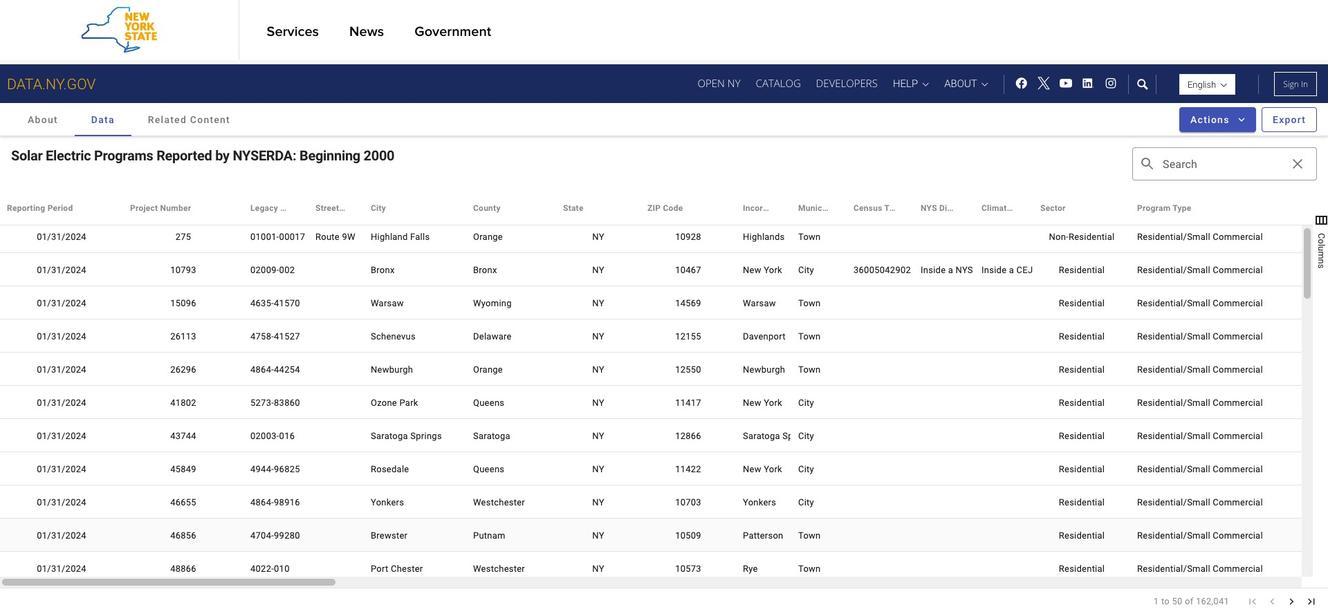 Task type: locate. For each thing, give the bounding box(es) containing it.
arrow down image inside about popup button
[[982, 81, 988, 89]]

arrow down image right about
[[982, 81, 988, 89]]

developers
[[816, 76, 878, 90]]

open ny
[[698, 76, 741, 90]]

data.ny.gov link
[[0, 65, 103, 103]]

about
[[945, 78, 977, 90]]

ny
[[728, 76, 741, 90]]

arrow down image right english
[[1221, 82, 1227, 89]]

help
[[893, 78, 918, 90]]

instagram profile image
[[1105, 76, 1117, 91]]

arrow down image inside english popup button
[[1221, 82, 1227, 89]]

arrow down image for about popup button
[[982, 81, 988, 89]]

arrow down image
[[982, 81, 988, 89], [1221, 82, 1227, 89]]

data.ny.gov
[[7, 76, 96, 93]]

arrow down image
[[922, 81, 929, 89]]

catalog link
[[748, 76, 809, 90]]

linkedin profile image
[[1082, 76, 1095, 91]]

1 horizontal spatial arrow down image
[[1221, 82, 1227, 89]]

0 horizontal spatial arrow down image
[[982, 81, 988, 89]]

arrow down image for english popup button
[[1221, 82, 1227, 89]]



Task type: describe. For each thing, give the bounding box(es) containing it.
sign in link
[[1275, 72, 1317, 96]]

catalog
[[756, 76, 801, 90]]

x profile image
[[1038, 76, 1050, 91]]

english button
[[1188, 75, 1227, 96]]

in
[[1301, 78, 1308, 90]]

youtube profile image
[[1060, 76, 1072, 91]]

facebook profile image
[[1015, 76, 1028, 91]]

about button
[[937, 65, 996, 103]]

data.ny.gov banner
[[0, 65, 1328, 104]]

open
[[698, 76, 725, 90]]

english
[[1188, 80, 1216, 90]]

header links element
[[690, 65, 1317, 104]]

open ny link
[[690, 76, 748, 90]]

sign in
[[1284, 78, 1308, 90]]

developers link
[[809, 76, 886, 90]]

sign
[[1284, 78, 1299, 90]]

help button
[[886, 65, 937, 103]]



Task type: vqa. For each thing, say whether or not it's contained in the screenshot.
Twitter Profile image on the right of page
no



